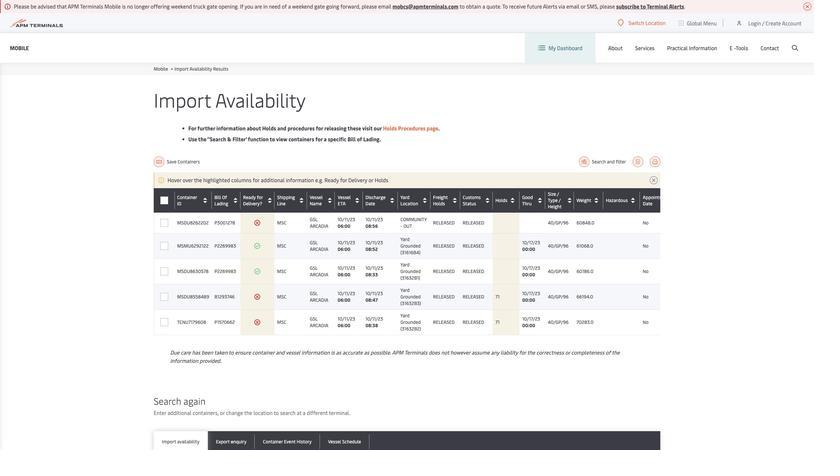 Task type: vqa. For each thing, say whether or not it's contained in the screenshot.


Task type: describe. For each thing, give the bounding box(es) containing it.
a right obtain
[[483, 3, 486, 10]]

06:00 for 10/11/23 08:33
[[338, 271, 351, 278]]

10/11/23 left 10/11/23 08:38 at the left of page
[[338, 316, 356, 322]]

delivery
[[349, 176, 368, 184]]

delivery? for 2nd ready for delivery? button from the right
[[243, 200, 262, 207]]

visit
[[363, 124, 373, 132]]

login
[[749, 19, 762, 27]]

msc for msdu8558489
[[277, 294, 287, 300]]

arcadia for 10/11/23 08:38
[[310, 322, 329, 329]]

10/11/23 up 08:38 on the bottom left
[[366, 316, 383, 322]]

good for good thru button corresponding to the size / type / height button corresponding to 2nd ready for delivery? button from the right's yard location button
[[523, 194, 534, 200]]

vessel eta button for yard location button associated with 1st ready for delivery? button from right's discharge date button
[[338, 194, 362, 207]]

shipping line for 2nd ready for delivery? button from the right
[[277, 194, 295, 207]]

(31632b1)
[[401, 275, 421, 281]]

40/gp/96 for 70283.0
[[548, 319, 569, 325]]

size / type / height button for 2nd ready for delivery? button from the right's yard location button
[[548, 191, 573, 210]]

sms,
[[587, 3, 599, 10]]

40/gp/96 for 66194.0
[[548, 294, 569, 300]]

is inside due care has been taken to ensure container and vessel information is as accurate as possible. apm terminals does not however assume any liability for the correctness or completeness of the information provided.
[[331, 349, 335, 356]]

any
[[491, 349, 500, 356]]

search for and
[[592, 158, 606, 165]]

00:00 for 61068.0
[[523, 246, 536, 252]]

about
[[247, 124, 261, 132]]

0 vertical spatial apm
[[68, 3, 79, 10]]

66194.0
[[577, 294, 594, 300]]

mobile > import availability results
[[154, 66, 229, 72]]

gsl arcadia for 08:33
[[310, 265, 329, 278]]

10/11/23 06:00 for 08:33
[[338, 265, 356, 278]]

the right completeness
[[612, 349, 620, 356]]

70283.0
[[577, 319, 594, 325]]

releasing
[[325, 124, 347, 132]]

e -tools button
[[730, 33, 749, 63]]

to inside search again enter additional containers, or change the location to search at a different terminal.
[[274, 409, 279, 416]]

10/11/23 06:00 for 08:38
[[338, 316, 356, 329]]

filter
[[616, 158, 627, 165]]

10/11/23 06:00 for 08:52
[[338, 239, 356, 252]]

2 please from the left
[[600, 3, 616, 10]]

create
[[766, 19, 782, 27]]

tab list containing import availability
[[154, 431, 661, 450]]

freight holds button for 2nd ready for delivery? button from the right's yard location button
[[434, 194, 459, 207]]

future
[[528, 3, 542, 10]]

switch
[[629, 19, 645, 26]]

search and filter
[[592, 158, 627, 165]]

10/11/23 left 10/11/23 08:52
[[338, 239, 356, 246]]

10/11/23 08:33
[[366, 265, 383, 278]]

truck
[[193, 3, 206, 10]]

40/gp/96 for 60186.0
[[548, 268, 569, 274]]

the right over
[[194, 176, 202, 184]]

bill for 2nd ready for delivery? button from the right shipping line button
[[215, 194, 221, 200]]

10/17/23 00:00 for 60186.0
[[523, 265, 541, 278]]

advised
[[38, 3, 56, 10]]

highlighted
[[203, 176, 230, 184]]

the left correctness on the bottom of the page
[[528, 349, 536, 356]]

or inside search again enter additional containers, or change the location to search at a different terminal.
[[220, 409, 225, 416]]

&
[[227, 135, 232, 143]]

b1293746
[[215, 294, 235, 300]]

size for the size / type / height button associated with yard location button associated with 1st ready for delivery? button from right
[[548, 191, 557, 197]]

0 vertical spatial and
[[278, 124, 287, 132]]

my dashboard
[[549, 44, 583, 52]]

location for the size / type / height button corresponding to 2nd ready for delivery? button from the right's yard location button
[[401, 200, 419, 207]]

1 horizontal spatial mobile
[[105, 3, 121, 10]]

for
[[189, 124, 196, 132]]

event
[[284, 438, 296, 445]]

10/11/23 06:00 for 08:47
[[338, 290, 356, 303]]

06:00 for 10/11/23 08:38
[[338, 322, 351, 329]]

taken
[[214, 349, 228, 356]]

save containers
[[167, 158, 204, 165]]

yard grounded (31616b4)
[[401, 236, 421, 256]]

hover
[[168, 176, 182, 184]]

location for the size / type / height button associated with yard location button associated with 1st ready for delivery? button from right
[[401, 200, 419, 207]]

global menu button
[[673, 13, 724, 33]]

no for 60848.0
[[643, 220, 649, 226]]

our
[[374, 124, 382, 132]]

not ready image
[[254, 294, 261, 300]]

import for import availability
[[162, 438, 176, 445]]

page
[[427, 124, 439, 132]]

receive
[[510, 3, 526, 10]]

size for the size / type / height button corresponding to 2nd ready for delivery? button from the right's yard location button
[[548, 191, 557, 197]]

community - out
[[401, 216, 427, 229]]

gsl for 10/11/23 08:38
[[310, 316, 318, 322]]

e -tools
[[730, 44, 749, 52]]

shipping line button for 1st ready for delivery? button from right
[[277, 194, 306, 207]]

the inside search again enter additional containers, or change the location to search at a different terminal.
[[244, 409, 252, 416]]

export еnquiry button
[[208, 431, 255, 450]]

however
[[451, 349, 471, 356]]

import availability
[[162, 438, 200, 445]]

or left sms,
[[581, 3, 586, 10]]

''search
[[207, 135, 226, 143]]

ready for delivery? for 1st ready for delivery? button from right
[[243, 194, 263, 207]]

freight holds for yard location button associated with 1st ready for delivery? button from right freight holds button
[[433, 194, 448, 207]]

the right "use"
[[198, 135, 207, 143]]

discharge date for yard location button associated with 1st ready for delivery? button from right's discharge date button
[[366, 194, 386, 207]]

information right vessel
[[302, 349, 330, 356]]

switch location button
[[618, 19, 666, 26]]

good thru for good thru button corresponding to the size / type / height button corresponding to 2nd ready for delivery? button from the right's yard location button
[[523, 194, 534, 207]]

appointment date button for the size / type / height button corresponding to 2nd ready for delivery? button from the right's yard location button
[[643, 194, 680, 207]]

10/11/23 08:38
[[366, 316, 383, 329]]

height for the size / type / height button associated with yard location button associated with 1st ready for delivery? button from right
[[548, 203, 562, 210]]

2 email from the left
[[567, 3, 580, 10]]

2 weekend from the left
[[292, 3, 313, 10]]

and inside due care has been taken to ensure container and vessel information is as accurate as possible. apm terminals does not however assume any liability for the correctness or completeness of the information provided.
[[276, 349, 285, 356]]

1 alerts from the left
[[544, 3, 558, 10]]

eta for 2nd ready for delivery? button from the right's yard location button's discharge date button
[[338, 200, 346, 207]]

40/gp/96 for 61068.0
[[548, 243, 569, 249]]

yard for 10/11/23 08:47
[[401, 287, 410, 293]]

06:00 for 10/11/23 08:47
[[338, 297, 351, 303]]

vessel name for 1st ready for delivery? button from right's shipping line button
[[310, 194, 323, 207]]

customs for yard location button associated with 1st ready for delivery? button from right
[[463, 194, 481, 200]]

due
[[170, 349, 180, 356]]

yard location button for 2nd ready for delivery? button from the right
[[401, 194, 429, 207]]

0 vertical spatial mobile link
[[10, 44, 29, 52]]

need
[[269, 3, 281, 10]]

yard location for 2nd ready for delivery? button from the right's yard location button
[[401, 194, 419, 207]]

container event history button
[[255, 431, 320, 450]]

status for freight holds button for 2nd ready for delivery? button from the right's yard location button
[[463, 200, 476, 207]]

thru for the size / type / height button corresponding to 2nd ready for delivery? button from the right's yard location button
[[523, 200, 532, 207]]

hazardous button for the size / type / height button associated with yard location button associated with 1st ready for delivery? button from right 'weight' button
[[606, 195, 639, 206]]

to left terminal
[[641, 3, 646, 10]]

10/17/23 for 70283.0
[[523, 316, 541, 322]]

10/11/23 left 10/11/23 08:33
[[338, 265, 356, 271]]

vessel name button for 2nd ready for delivery? button from the right shipping line button
[[310, 194, 334, 207]]

container id button for 2nd ready for delivery? button from the right
[[177, 194, 210, 207]]

vessel
[[286, 349, 301, 356]]

1 please from the left
[[362, 3, 377, 10]]

of for 1st ready for delivery? button from right container id button
[[222, 194, 227, 200]]

holds button for yard location button associated with 1st ready for delivery? button from right freight holds button customs status 'button'
[[496, 195, 518, 206]]

quote. to
[[487, 3, 508, 10]]

view
[[276, 135, 288, 143]]

10/11/23 06:00 for 08:56
[[338, 216, 356, 229]]

correctness
[[537, 349, 564, 356]]

mobile for mobile
[[10, 44, 29, 51]]

please be advised that apm terminals mobile is no longer offering weekend truck gate opening. if you are in need of a weekend gate going forward, please email mobcs@apmterminals.com to obtain a quote. to receive future alerts via email or sms, please subscribe to terminal alerts .
[[14, 3, 686, 10]]

function
[[248, 135, 269, 143]]

00:00 for 60186.0
[[523, 271, 536, 278]]

(31632b3)
[[401, 300, 421, 306]]

containers,
[[193, 409, 219, 416]]

good thru for good thru button related to the size / type / height button associated with yard location button associated with 1st ready for delivery? button from right
[[523, 194, 533, 207]]

08:38
[[366, 322, 378, 329]]

accurate
[[343, 349, 363, 356]]

2 appointment date from the left
[[643, 194, 671, 207]]

freight holds button for yard location button associated with 1st ready for delivery? button from right
[[433, 194, 459, 207]]

ready image for msmu6292122
[[254, 243, 261, 249]]

0 vertical spatial terminals
[[80, 3, 103, 10]]

yard for 10/11/23 08:38
[[401, 312, 410, 319]]

customs status button for freight holds button for 2nd ready for delivery? button from the right's yard location button
[[463, 194, 492, 207]]

gsl arcadia for 08:52
[[310, 239, 329, 252]]

1 horizontal spatial additional
[[261, 176, 285, 184]]

e.g.
[[316, 176, 324, 184]]

services
[[636, 44, 655, 52]]

10/11/23 08:56
[[366, 216, 383, 229]]

height for the size / type / height button corresponding to 2nd ready for delivery? button from the right's yard location button
[[548, 203, 562, 210]]

results
[[213, 66, 229, 72]]

that
[[57, 3, 67, 10]]

opening.
[[219, 3, 239, 10]]

yard for 10/11/23 08:33
[[401, 261, 410, 268]]

global menu
[[688, 19, 718, 27]]

size / type / height button for yard location button associated with 1st ready for delivery? button from right
[[548, 191, 573, 210]]

1 as from the left
[[336, 349, 341, 356]]

information
[[690, 44, 718, 52]]

has
[[192, 349, 200, 356]]

discharge for yard location button associated with 1st ready for delivery? button from right's discharge date button
[[366, 194, 386, 200]]

- for out
[[401, 223, 403, 229]]

provided.
[[200, 357, 222, 364]]

close image
[[650, 176, 658, 184]]

yard grounded (31632b3)
[[401, 287, 421, 306]]

not ready image for p3001278
[[254, 220, 261, 226]]

search and filter button
[[579, 156, 627, 167]]

a inside search again enter additional containers, or change the location to search at a different terminal.
[[303, 409, 306, 416]]

hazardous for the size / type / height button associated with yard location button associated with 1st ready for delivery? button from right
[[606, 197, 628, 203]]

msdu8262202
[[177, 220, 209, 226]]

08:56
[[366, 223, 378, 229]]

bill for 1st ready for delivery? button from right's shipping line button
[[215, 194, 221, 200]]

no for 60186.0
[[643, 268, 649, 274]]

10/11/23 08:47
[[366, 290, 383, 303]]

ensure
[[235, 349, 251, 356]]

hover over the highlighted columns for additional information e.g. ready for delivery or holds
[[168, 176, 389, 184]]

10/17/23 for 61068.0
[[523, 239, 541, 246]]

e
[[730, 44, 733, 52]]

2 alerts from the left
[[670, 3, 685, 10]]

save
[[167, 158, 177, 165]]

00:00 for 70283.0
[[523, 322, 536, 329]]

dashboard
[[558, 44, 583, 52]]

60186.0
[[577, 268, 594, 274]]

1 vertical spatial .
[[439, 124, 440, 132]]

06:00 for 10/11/23 08:52
[[338, 246, 351, 252]]

via
[[559, 3, 566, 10]]

of inside due care has been taken to ensure container and vessel information is as accurate as possible. apm terminals does not however assume any liability for the correctness or completeness of the information provided.
[[606, 349, 611, 356]]

06:00 for 10/11/23 08:56
[[338, 223, 351, 229]]

apm inside due care has been taken to ensure container and vessel information is as accurate as possible. apm terminals does not however assume any liability for the correctness or completeness of the information provided.
[[392, 349, 404, 356]]

1 weekend from the left
[[171, 3, 192, 10]]

history
[[297, 438, 312, 445]]

procedures
[[288, 124, 315, 132]]

size / type / height for the size / type / height button associated with yard location button associated with 1st ready for delivery? button from right
[[548, 191, 562, 210]]

no
[[127, 3, 133, 10]]

delivery? for 1st ready for delivery? button from right
[[243, 200, 262, 207]]

contact
[[761, 44, 780, 52]]

terminals inside due care has been taken to ensure container and vessel information is as accurate as possible. apm terminals does not however assume any liability for the correctness or completeness of the information provided.
[[405, 349, 428, 356]]

shipping for 2nd ready for delivery? button from the right shipping line button
[[277, 194, 295, 200]]

hazardous button for 'weight' button corresponding to the size / type / height button corresponding to 2nd ready for delivery? button from the right's yard location button
[[607, 195, 639, 206]]

liability
[[501, 349, 518, 356]]

menu
[[704, 19, 718, 27]]

and inside the search and filter button
[[608, 158, 615, 165]]



Task type: locate. For each thing, give the bounding box(es) containing it.
container inside button
[[263, 438, 283, 445]]

msdu8630578
[[177, 268, 209, 274]]

ready image
[[254, 243, 261, 249], [254, 268, 261, 275]]

mobile link
[[10, 44, 29, 52], [154, 66, 168, 72]]

please right sms,
[[600, 3, 616, 10]]

1 06:00 from the top
[[338, 223, 351, 229]]

2 10/11/23 06:00 from the top
[[338, 239, 356, 252]]

10/11/23 up 08:56
[[366, 216, 383, 223]]

weight for 2nd ready for delivery? button from the right
[[577, 197, 592, 203]]

holds procedures page link
[[383, 124, 439, 132]]

good thru
[[523, 194, 534, 207], [523, 194, 533, 207]]

vessel eta for 2nd ready for delivery? button from the right's yard location button's discharge date button's "vessel eta" button
[[338, 194, 351, 207]]

appointment date
[[643, 194, 671, 207], [643, 194, 671, 207]]

1 discharge from the left
[[366, 194, 386, 200]]

grounded up "(31632b1)"
[[401, 268, 421, 274]]

2 as from the left
[[364, 349, 370, 356]]

possible.
[[371, 349, 391, 356]]

2 arcadia from the top
[[310, 246, 329, 252]]

msc for tcnu7179608
[[277, 319, 287, 325]]

06:00 left 08:56
[[338, 223, 351, 229]]

yard inside yard grounded (31632b2)
[[401, 312, 410, 319]]

gate right truck
[[207, 3, 218, 10]]

5 gsl from the top
[[310, 316, 318, 322]]

2 10/17/23 from the top
[[523, 265, 541, 271]]

search inside button
[[592, 158, 606, 165]]

1 10/17/23 from the top
[[523, 239, 541, 246]]

msc for msmu6292122
[[277, 243, 287, 249]]

3 gsl from the top
[[310, 265, 318, 271]]

id for 2nd ready for delivery? button from the right
[[177, 200, 182, 207]]

0 horizontal spatial -
[[401, 223, 403, 229]]

name for 2nd ready for delivery? button from the right shipping line button
[[310, 200, 322, 207]]

1 discharge date button from the left
[[366, 194, 397, 207]]

customs status for customs status 'button' corresponding to freight holds button for 2nd ready for delivery? button from the right's yard location button
[[463, 194, 481, 207]]

vessel name button for 1st ready for delivery? button from right's shipping line button
[[310, 194, 333, 207]]

0 vertical spatial additional
[[261, 176, 285, 184]]

yard inside yard grounded (31632b1)
[[401, 261, 410, 268]]

1 40/gp/96 from the top
[[548, 220, 569, 226]]

for inside due care has been taken to ensure container and vessel information is as accurate as possible. apm terminals does not however assume any liability for the correctness or completeness of the information provided.
[[520, 349, 527, 356]]

yard location for yard location button associated with 1st ready for delivery? button from right
[[401, 194, 419, 207]]

1 horizontal spatial alerts
[[670, 3, 685, 10]]

not ready image for p1570662
[[254, 319, 261, 326]]

a right the need
[[288, 3, 291, 10]]

of right completeness
[[606, 349, 611, 356]]

0 horizontal spatial .
[[439, 124, 440, 132]]

3 date from the left
[[366, 200, 375, 207]]

of
[[282, 3, 287, 10], [357, 135, 362, 143], [606, 349, 611, 356]]

3 msc from the top
[[277, 268, 287, 274]]

gate left going
[[315, 3, 325, 10]]

information up &
[[217, 124, 246, 132]]

lading for 1st ready for delivery? button from right
[[215, 200, 228, 207]]

name for 1st ready for delivery? button from right's shipping line button
[[310, 200, 322, 207]]

msc for msdu8630578
[[277, 268, 287, 274]]

2 71 from the top
[[496, 319, 500, 325]]

1 email from the left
[[379, 3, 392, 10]]

of down these
[[357, 135, 362, 143]]

2 discharge date button from the left
[[366, 194, 397, 207]]

2 40/gp/96 from the top
[[548, 243, 569, 249]]

1 horizontal spatial of
[[357, 135, 362, 143]]

and up view on the left top
[[278, 124, 287, 132]]

a right at
[[303, 409, 306, 416]]

apm right possible.
[[392, 349, 404, 356]]

1 vertical spatial additional
[[168, 409, 192, 416]]

customs status
[[463, 194, 481, 207], [463, 194, 481, 207]]

information
[[217, 124, 246, 132], [286, 176, 314, 184], [302, 349, 330, 356], [170, 357, 198, 364]]

lading for 2nd ready for delivery? button from the right
[[215, 200, 228, 207]]

grounded inside yard grounded (31632b3)
[[401, 294, 421, 300]]

-
[[735, 44, 736, 52], [401, 223, 403, 229]]

2 gate from the left
[[315, 3, 325, 10]]

0 vertical spatial .
[[685, 3, 686, 10]]

gsl arcadia for 08:56
[[310, 216, 329, 229]]

appointment date button
[[643, 194, 680, 207], [643, 194, 680, 207]]

06:00 left 08:38 on the bottom left
[[338, 322, 351, 329]]

is left 'no'
[[122, 3, 126, 10]]

p2269983 down p3001278
[[215, 243, 236, 249]]

2 eta from the left
[[338, 200, 346, 207]]

1 vertical spatial search
[[154, 395, 181, 407]]

does
[[429, 349, 440, 356]]

1 horizontal spatial search
[[592, 158, 606, 165]]

import for import availability
[[154, 87, 211, 113]]

1 customs from the left
[[463, 194, 481, 200]]

1 vertical spatial ready image
[[254, 268, 261, 275]]

1 grounded from the top
[[401, 243, 421, 249]]

to left view on the left top
[[270, 135, 275, 143]]

2 customs status button from the left
[[463, 194, 492, 207]]

4 00:00 from the top
[[523, 322, 536, 329]]

0 horizontal spatial availability
[[190, 66, 212, 72]]

0 horizontal spatial search
[[154, 395, 181, 407]]

2 horizontal spatial of
[[606, 349, 611, 356]]

2 ready for delivery? button from the left
[[243, 194, 273, 207]]

5 arcadia from the top
[[310, 322, 329, 329]]

(31616b4)
[[401, 249, 421, 256]]

1 p2269983 from the top
[[215, 243, 236, 249]]

appointment for the size / type / height button corresponding to 2nd ready for delivery? button from the right's yard location button appointment date button
[[643, 194, 671, 200]]

been
[[202, 349, 213, 356]]

additional inside search again enter additional containers, or change the location to search at a different terminal.
[[168, 409, 192, 416]]

None checkbox
[[160, 196, 168, 204], [160, 219, 168, 227], [160, 242, 168, 250], [160, 293, 168, 301], [160, 318, 168, 326], [160, 196, 168, 204], [160, 219, 168, 227], [160, 242, 168, 250], [160, 293, 168, 301], [160, 318, 168, 326]]

holds
[[262, 124, 276, 132], [383, 124, 397, 132], [375, 176, 389, 184], [496, 197, 508, 203], [496, 197, 508, 203], [434, 200, 445, 207], [433, 200, 445, 207]]

obtain
[[466, 3, 482, 10]]

2 line from the left
[[277, 200, 286, 207]]

type
[[548, 197, 558, 203], [548, 197, 558, 203]]

1 weight button from the left
[[577, 195, 602, 206]]

lading
[[215, 200, 228, 207], [215, 200, 228, 207]]

status for yard location button associated with 1st ready for delivery? button from right freight holds button
[[463, 200, 477, 207]]

gsl arcadia for 08:47
[[310, 290, 329, 303]]

1 no from the top
[[643, 220, 649, 226]]

2 appointment date button from the left
[[643, 194, 680, 207]]

availability up about
[[216, 87, 306, 113]]

search
[[592, 158, 606, 165], [154, 395, 181, 407]]

4 msc from the top
[[277, 294, 287, 300]]

location
[[254, 409, 273, 416]]

40/gp/96 left 60848.0
[[548, 220, 569, 226]]

2 vertical spatial mobile
[[154, 66, 168, 72]]

10/11/23
[[338, 216, 356, 223], [366, 216, 383, 223], [338, 239, 356, 246], [366, 239, 383, 246], [338, 265, 356, 271], [366, 265, 383, 271], [338, 290, 356, 296], [366, 290, 383, 296], [338, 316, 356, 322], [366, 316, 383, 322]]

status
[[463, 200, 476, 207], [463, 200, 477, 207]]

yard for 10/11/23 08:52
[[401, 236, 410, 242]]

2 ready image from the top
[[254, 268, 261, 275]]

search inside search again enter additional containers, or change the location to search at a different terminal.
[[154, 395, 181, 407]]

1 10/11/23 06:00 from the top
[[338, 216, 356, 229]]

my
[[549, 44, 556, 52]]

2 weight button from the left
[[577, 195, 602, 206]]

gsl for 10/11/23 08:52
[[310, 239, 318, 246]]

contact button
[[761, 33, 780, 63]]

3 grounded from the top
[[401, 294, 421, 300]]

2 shipping line button from the left
[[277, 194, 306, 207]]

about
[[609, 44, 623, 52]]

10/11/23 08:52
[[366, 239, 383, 252]]

to inside due care has been taken to ensure container and vessel information is as accurate as possible. apm terminals does not however assume any liability for the correctness or completeness of the information provided.
[[229, 349, 234, 356]]

10/11/23 left 10/11/23 08:56
[[338, 216, 356, 223]]

1 shipping line from the left
[[277, 194, 295, 207]]

bill
[[348, 135, 356, 143], [215, 194, 221, 200], [215, 194, 221, 200]]

discharge
[[366, 194, 386, 200], [366, 194, 386, 200]]

1 horizontal spatial availability
[[216, 87, 306, 113]]

4 10/17/23 00:00 from the top
[[523, 316, 541, 329]]

the right change
[[244, 409, 252, 416]]

additional right columns
[[261, 176, 285, 184]]

due care has been taken to ensure container and vessel information is as accurate as possible. apm terminals does not however assume any liability for the correctness or completeness of the information provided.
[[170, 349, 620, 364]]

1 gate from the left
[[207, 3, 218, 10]]

2 status from the left
[[463, 200, 477, 207]]

subscribe
[[617, 3, 640, 10]]

4 40/gp/96 from the top
[[548, 294, 569, 300]]

2 weight from the left
[[577, 197, 592, 203]]

size / type / height for the size / type / height button corresponding to 2nd ready for delivery? button from the right's yard location button
[[548, 191, 562, 210]]

1 vertical spatial of
[[357, 135, 362, 143]]

40/gp/96 left 60186.0
[[548, 268, 569, 274]]

2 not ready image from the top
[[254, 319, 261, 326]]

1 vertical spatial 71
[[496, 319, 500, 325]]

search left filter at the right
[[592, 158, 606, 165]]

4 gsl arcadia from the top
[[310, 290, 329, 303]]

10/17/23 for 66194.0
[[523, 290, 541, 296]]

0 horizontal spatial apm
[[68, 3, 79, 10]]

is left the accurate
[[331, 349, 335, 356]]

1 vertical spatial mobile
[[10, 44, 29, 51]]

not ready image right p3001278
[[254, 220, 261, 226]]

availability
[[177, 438, 200, 445]]

10/11/23 left the 10/11/23 08:47
[[338, 290, 356, 296]]

08:52
[[366, 246, 378, 252]]

1 horizontal spatial mobile link
[[154, 66, 168, 72]]

1 horizontal spatial gate
[[315, 3, 325, 10]]

use the ''search & filter' function to view containers for a specific bill of lading.
[[189, 135, 381, 143]]

40/gp/96 left 70283.0
[[548, 319, 569, 325]]

terminals right that
[[80, 3, 103, 10]]

3 10/11/23 06:00 from the top
[[338, 265, 356, 278]]

- right e
[[735, 44, 736, 52]]

06:00 left the "08:52"
[[338, 246, 351, 252]]

customs
[[463, 194, 481, 200], [463, 194, 481, 200]]

2 horizontal spatial mobile
[[154, 66, 168, 72]]

vessel name
[[310, 194, 323, 207], [310, 194, 323, 207]]

0 horizontal spatial additional
[[168, 409, 192, 416]]

10/11/23 up the "08:52"
[[366, 239, 383, 246]]

switch location
[[629, 19, 666, 26]]

shipping line
[[277, 194, 295, 207], [277, 194, 295, 207]]

shipping for 1st ready for delivery? button from right's shipping line button
[[277, 194, 295, 200]]

customs status button for yard location button associated with 1st ready for delivery? button from right freight holds button
[[463, 194, 492, 207]]

grounded up (31632b2) on the bottom of page
[[401, 319, 421, 325]]

or inside due care has been taken to ensure container and vessel information is as accurate as possible. apm terminals does not however assume any liability for the correctness or completeness of the information provided.
[[566, 349, 571, 356]]

1 vertical spatial apm
[[392, 349, 404, 356]]

to
[[460, 3, 465, 10], [641, 3, 646, 10], [270, 135, 275, 143], [229, 349, 234, 356], [274, 409, 279, 416]]

5 40/gp/96 from the top
[[548, 319, 569, 325]]

- inside community - out
[[401, 223, 403, 229]]

40/gp/96 for 60848.0
[[548, 220, 569, 226]]

4 arcadia from the top
[[310, 297, 329, 303]]

these
[[348, 124, 361, 132]]

2 vertical spatial of
[[606, 349, 611, 356]]

2 ready for delivery? from the left
[[243, 194, 263, 207]]

yard grounded (31632b1)
[[401, 261, 421, 281]]

0 horizontal spatial email
[[379, 3, 392, 10]]

containers
[[289, 135, 315, 143]]

subscribe to terminal alerts link
[[617, 3, 685, 10]]

2 shipping line from the left
[[277, 194, 295, 207]]

p2269983 for msdu8630578
[[215, 268, 236, 274]]

1 vertical spatial p2269983
[[215, 268, 236, 274]]

of right the need
[[282, 3, 287, 10]]

and left vessel
[[276, 349, 285, 356]]

a left "specific"
[[324, 135, 327, 143]]

- left out
[[401, 223, 403, 229]]

3 40/gp/96 from the top
[[548, 268, 569, 274]]

gsl for 10/11/23 08:56
[[310, 216, 318, 223]]

10/11/23 06:00 left 08:56
[[338, 216, 356, 229]]

5 msc from the top
[[277, 319, 287, 325]]

0 vertical spatial import
[[175, 66, 189, 72]]

2 vertical spatial and
[[276, 349, 285, 356]]

appointment date button for the size / type / height button associated with yard location button associated with 1st ready for delivery? button from right
[[643, 194, 680, 207]]

06:00 left 08:47
[[338, 297, 351, 303]]

1 line from the left
[[277, 200, 286, 207]]

mobcs@apmterminals.com
[[393, 3, 459, 10]]

10/17/23 00:00 for 70283.0
[[523, 316, 541, 329]]

10/11/23 06:00 left 08:33
[[338, 265, 356, 278]]

4 gsl from the top
[[310, 290, 318, 296]]

1 weight from the left
[[577, 197, 592, 203]]

1 shipping from the left
[[277, 194, 295, 200]]

grounded for (31616b4)
[[401, 243, 421, 249]]

tcnu7179608
[[177, 319, 206, 325]]

2 no from the top
[[643, 243, 649, 249]]

1 customs status from the left
[[463, 194, 481, 207]]

schedule
[[343, 438, 361, 445]]

container for 1st ready for delivery? button from right container id button
[[177, 194, 197, 200]]

you
[[245, 3, 254, 10]]

p1570662
[[215, 319, 235, 325]]

weight button for the size / type / height button corresponding to 2nd ready for delivery? button from the right's yard location button
[[577, 195, 602, 206]]

0 vertical spatial p2269983
[[215, 243, 236, 249]]

40/gp/96 left 66194.0
[[548, 294, 569, 300]]

2 00:00 from the top
[[523, 271, 536, 278]]

0 horizontal spatial gate
[[207, 3, 218, 10]]

or right delivery
[[369, 176, 374, 184]]

0 horizontal spatial please
[[362, 3, 377, 10]]

global
[[688, 19, 703, 27]]

weight button for the size / type / height button associated with yard location button associated with 1st ready for delivery? button from right
[[577, 195, 602, 206]]

grounded for (31632b3)
[[401, 294, 421, 300]]

1 horizontal spatial is
[[331, 349, 335, 356]]

10/11/23 06:00 left 08:38 on the bottom left
[[338, 316, 356, 329]]

5 06:00 from the top
[[338, 322, 351, 329]]

as right the accurate
[[364, 349, 370, 356]]

eta
[[338, 200, 346, 207], [338, 200, 346, 207]]

good thru button for the size / type / height button associated with yard location button associated with 1st ready for delivery? button from right
[[523, 194, 544, 207]]

1 horizontal spatial -
[[735, 44, 736, 52]]

1 vertical spatial import
[[154, 87, 211, 113]]

(31632b2)
[[401, 326, 421, 332]]

import inside button
[[162, 438, 176, 445]]

yard inside yard grounded (31616b4)
[[401, 236, 410, 242]]

. right procedures at the top of the page
[[439, 124, 440, 132]]

additional down again
[[168, 409, 192, 416]]

gsl for 10/11/23 08:47
[[310, 290, 318, 296]]

1 71 from the top
[[496, 294, 500, 300]]

None checkbox
[[160, 196, 168, 204], [160, 267, 168, 275], [160, 196, 168, 204], [160, 267, 168, 275]]

weight for 1st ready for delivery? button from right
[[577, 197, 592, 203]]

search up enter
[[154, 395, 181, 407]]

4 10/17/23 from the top
[[523, 316, 541, 322]]

export
[[216, 438, 230, 445]]

0 vertical spatial availability
[[190, 66, 212, 72]]

close alert image
[[804, 3, 812, 11]]

terminals
[[80, 3, 103, 10], [405, 349, 428, 356]]

1 vertical spatial terminals
[[405, 349, 428, 356]]

container for container id button related to 2nd ready for delivery? button from the right
[[177, 194, 197, 200]]

to right taken
[[229, 349, 234, 356]]

freight holds for freight holds button for 2nd ready for delivery? button from the right's yard location button
[[434, 194, 448, 207]]

1 vertical spatial -
[[401, 223, 403, 229]]

10/11/23 06:00 left 08:47
[[338, 290, 356, 303]]

alerts right terminal
[[670, 3, 685, 10]]

0 vertical spatial search
[[592, 158, 606, 165]]

0 vertical spatial ready image
[[254, 243, 261, 249]]

40/gp/96
[[548, 220, 569, 226], [548, 243, 569, 249], [548, 268, 569, 274], [548, 294, 569, 300], [548, 319, 569, 325]]

1 vertical spatial not ready image
[[254, 319, 261, 326]]

ready image for msdu8630578
[[254, 268, 261, 275]]

5 gsl arcadia from the top
[[310, 316, 329, 329]]

1 delivery? from the left
[[243, 200, 262, 207]]

0 horizontal spatial mobile
[[10, 44, 29, 51]]

0 vertical spatial is
[[122, 3, 126, 10]]

freight holds button
[[434, 194, 459, 207], [433, 194, 459, 207]]

1 horizontal spatial weekend
[[292, 3, 313, 10]]

no for 66194.0
[[643, 294, 649, 300]]

1 horizontal spatial .
[[685, 3, 686, 10]]

1 status from the left
[[463, 200, 476, 207]]

import right the >
[[175, 66, 189, 72]]

bill of lading for 2nd ready for delivery? button from the right
[[215, 194, 228, 207]]

2 gsl from the top
[[310, 239, 318, 246]]

mobile for mobile > import availability results
[[154, 66, 168, 72]]

10/17/23 00:00 for 61068.0
[[523, 239, 541, 252]]

4 date from the left
[[643, 200, 653, 207]]

- for tools
[[735, 44, 736, 52]]

released
[[434, 220, 455, 226], [463, 220, 485, 226], [434, 243, 455, 249], [463, 243, 485, 249], [434, 268, 455, 274], [463, 268, 485, 274], [434, 294, 455, 300], [463, 294, 485, 300], [434, 319, 455, 325], [463, 319, 485, 325]]

please
[[14, 3, 29, 10]]

1 vertical spatial is
[[331, 349, 335, 356]]

1 ready for delivery? from the left
[[243, 194, 263, 207]]

0 vertical spatial of
[[282, 3, 287, 10]]

discharge date button for yard location button associated with 1st ready for delivery? button from right
[[366, 194, 397, 207]]

weekend right the need
[[292, 3, 313, 10]]

3 06:00 from the top
[[338, 271, 351, 278]]

10/11/23 up 08:47
[[366, 290, 383, 296]]

2 10/17/23 00:00 from the top
[[523, 265, 541, 278]]

1 ready image from the top
[[254, 243, 261, 249]]

vessel name for 2nd ready for delivery? button from the right shipping line button
[[310, 194, 323, 207]]

search for again
[[154, 395, 181, 407]]

availability left results
[[190, 66, 212, 72]]

1 gsl from the top
[[310, 216, 318, 223]]

10/17/23 for 60186.0
[[523, 265, 541, 271]]

1 horizontal spatial email
[[567, 3, 580, 10]]

customs status button
[[463, 194, 492, 207], [463, 194, 492, 207]]

eta for yard location button associated with 1st ready for delivery? button from right's discharge date button
[[338, 200, 346, 207]]

4 06:00 from the top
[[338, 297, 351, 303]]

0 horizontal spatial mobile link
[[10, 44, 29, 52]]

2 discharge date from the left
[[366, 194, 386, 207]]

- inside dropdown button
[[735, 44, 736, 52]]

holds button for customs status 'button' corresponding to freight holds button for 2nd ready for delivery? button from the right's yard location button
[[496, 195, 518, 206]]

1 eta from the left
[[338, 200, 346, 207]]

1 horizontal spatial please
[[600, 3, 616, 10]]

forward,
[[341, 3, 361, 10]]

arcadia for 10/11/23 08:33
[[310, 271, 329, 278]]

discharge date for 2nd ready for delivery? button from the right's yard location button's discharge date button
[[366, 194, 386, 207]]

msc
[[277, 220, 287, 226], [277, 243, 287, 249], [277, 268, 287, 274], [277, 294, 287, 300], [277, 319, 287, 325]]

1 vertical spatial availability
[[216, 87, 306, 113]]

1 date from the left
[[366, 200, 375, 207]]

1 shipping line button from the left
[[277, 194, 306, 207]]

grounded inside yard grounded (31632b2)
[[401, 319, 421, 325]]

terminal.
[[329, 409, 351, 416]]

grounded up (31616b4)
[[401, 243, 421, 249]]

0 horizontal spatial alerts
[[544, 3, 558, 10]]

gsl arcadia
[[310, 216, 329, 229], [310, 239, 329, 252], [310, 265, 329, 278], [310, 290, 329, 303], [310, 316, 329, 329]]

information left e.g.
[[286, 176, 314, 184]]

freight for yard location button associated with 1st ready for delivery? button from right freight holds button
[[433, 194, 448, 200]]

to left search
[[274, 409, 279, 416]]

containers
[[178, 158, 200, 165]]

availability
[[190, 66, 212, 72], [216, 87, 306, 113]]

discharge for 2nd ready for delivery? button from the right's yard location button's discharge date button
[[366, 194, 386, 200]]

at
[[297, 409, 302, 416]]

2 vertical spatial import
[[162, 438, 176, 445]]

practical information
[[668, 44, 718, 52]]

0 vertical spatial 71
[[496, 294, 500, 300]]

06:00 left 08:33
[[338, 271, 351, 278]]

import left availability
[[162, 438, 176, 445]]

1 arcadia from the top
[[310, 223, 329, 229]]

1 horizontal spatial apm
[[392, 349, 404, 356]]

0 horizontal spatial is
[[122, 3, 126, 10]]

yard inside yard grounded (31632b3)
[[401, 287, 410, 293]]

1 msc from the top
[[277, 220, 287, 226]]

arcadia for 10/11/23 08:52
[[310, 246, 329, 252]]

3 10/17/23 00:00 from the top
[[523, 290, 541, 303]]

discharge date button
[[366, 194, 397, 207], [366, 194, 397, 207]]

0 vertical spatial mobile
[[105, 3, 121, 10]]

vessel inside vessel schedule button
[[328, 438, 341, 445]]

as left the accurate
[[336, 349, 341, 356]]

not ready image
[[254, 220, 261, 226], [254, 319, 261, 326]]

or left change
[[220, 409, 225, 416]]

0 vertical spatial -
[[735, 44, 736, 52]]

apm right that
[[68, 3, 79, 10]]

1 ready for delivery? button from the left
[[243, 194, 273, 207]]

or right correctness on the bottom of the page
[[566, 349, 571, 356]]

thru for the size / type / height button associated with yard location button associated with 1st ready for delivery? button from right
[[523, 200, 532, 207]]

1 horizontal spatial terminals
[[405, 349, 428, 356]]

2 delivery? from the left
[[243, 200, 262, 207]]

0 horizontal spatial terminals
[[80, 3, 103, 10]]

grounded
[[401, 243, 421, 249], [401, 268, 421, 274], [401, 294, 421, 300], [401, 319, 421, 325]]

id for 1st ready for delivery? button from right
[[177, 200, 182, 207]]

container id
[[177, 194, 197, 207], [177, 194, 197, 207]]

grounded up (31632b3) at the bottom
[[401, 294, 421, 300]]

2 gsl arcadia from the top
[[310, 239, 329, 252]]

import up for
[[154, 87, 211, 113]]

4 grounded from the top
[[401, 319, 421, 325]]

to left obtain
[[460, 3, 465, 10]]

import availability button
[[154, 431, 208, 450]]

10/11/23 06:00 left the "08:52"
[[338, 239, 356, 252]]

1 horizontal spatial as
[[364, 349, 370, 356]]

0 vertical spatial not ready image
[[254, 220, 261, 226]]

3 gsl arcadia from the top
[[310, 265, 329, 278]]

61068.0
[[577, 243, 594, 249]]

10/11/23 up 08:33
[[366, 265, 383, 271]]

weekend left truck
[[171, 3, 192, 10]]

over
[[183, 176, 193, 184]]

ready
[[325, 176, 339, 184], [243, 194, 256, 200], [243, 194, 256, 200]]

appointment for appointment date button for the size / type / height button associated with yard location button associated with 1st ready for delivery? button from right
[[643, 194, 671, 200]]

1 appointment date from the left
[[643, 194, 671, 207]]

not ready image down not ready icon
[[254, 319, 261, 326]]

please right forward,
[[362, 3, 377, 10]]

assume
[[472, 349, 490, 356]]

container id for container id button related to 2nd ready for delivery? button from the right
[[177, 194, 197, 207]]

3 no from the top
[[643, 268, 649, 274]]

2 date from the left
[[643, 200, 653, 207]]

are
[[255, 3, 262, 10]]

of for container id button related to 2nd ready for delivery? button from the right
[[222, 194, 227, 200]]

40/gp/96 left 61068.0
[[548, 243, 569, 249]]

1 gsl arcadia from the top
[[310, 216, 329, 229]]

customs status for yard location button associated with 1st ready for delivery? button from right freight holds button customs status 'button'
[[463, 194, 481, 207]]

0 horizontal spatial weekend
[[171, 3, 192, 10]]

. up global menu button
[[685, 3, 686, 10]]

alerts left via
[[544, 3, 558, 10]]

71 for (31632b3)
[[496, 294, 500, 300]]

p2269983 for msmu6292122
[[215, 243, 236, 249]]

information down care
[[170, 357, 198, 364]]

08:47
[[366, 297, 378, 303]]

yard location button
[[401, 194, 429, 207], [401, 194, 429, 207]]

0 horizontal spatial of
[[282, 3, 287, 10]]

1 vertical spatial mobile link
[[154, 66, 168, 72]]

shipping line button
[[277, 194, 306, 207], [277, 194, 306, 207]]

10/17/23 00:00
[[523, 239, 541, 252], [523, 265, 541, 278], [523, 290, 541, 303], [523, 316, 541, 329]]

1 vertical spatial and
[[608, 158, 615, 165]]

for further information about holds and procedures for releasing these visit our holds procedures page .
[[189, 124, 440, 132]]

2 vessel eta from the left
[[338, 194, 351, 207]]

5 10/11/23 06:00 from the top
[[338, 316, 356, 329]]

going
[[326, 3, 340, 10]]

p2269983 up b1293746 at left
[[215, 268, 236, 274]]

1 customs status button from the left
[[463, 194, 492, 207]]

0 horizontal spatial as
[[336, 349, 341, 356]]

discharge date
[[366, 194, 386, 207], [366, 194, 386, 207]]

p3001278
[[215, 220, 235, 226]]

export еnquiry
[[216, 438, 247, 445]]

additional
[[261, 176, 285, 184], [168, 409, 192, 416]]

container id button for 1st ready for delivery? button from right
[[177, 194, 210, 207]]

2 customs from the left
[[463, 194, 481, 200]]

msc for msdu8262202
[[277, 220, 287, 226]]

3 00:00 from the top
[[523, 297, 536, 303]]

2 shipping from the left
[[277, 194, 295, 200]]

use
[[189, 135, 197, 143]]

and left filter at the right
[[608, 158, 615, 165]]

terminals left does
[[405, 349, 428, 356]]

tab list
[[154, 431, 661, 450]]

5 no from the top
[[643, 319, 649, 325]]



